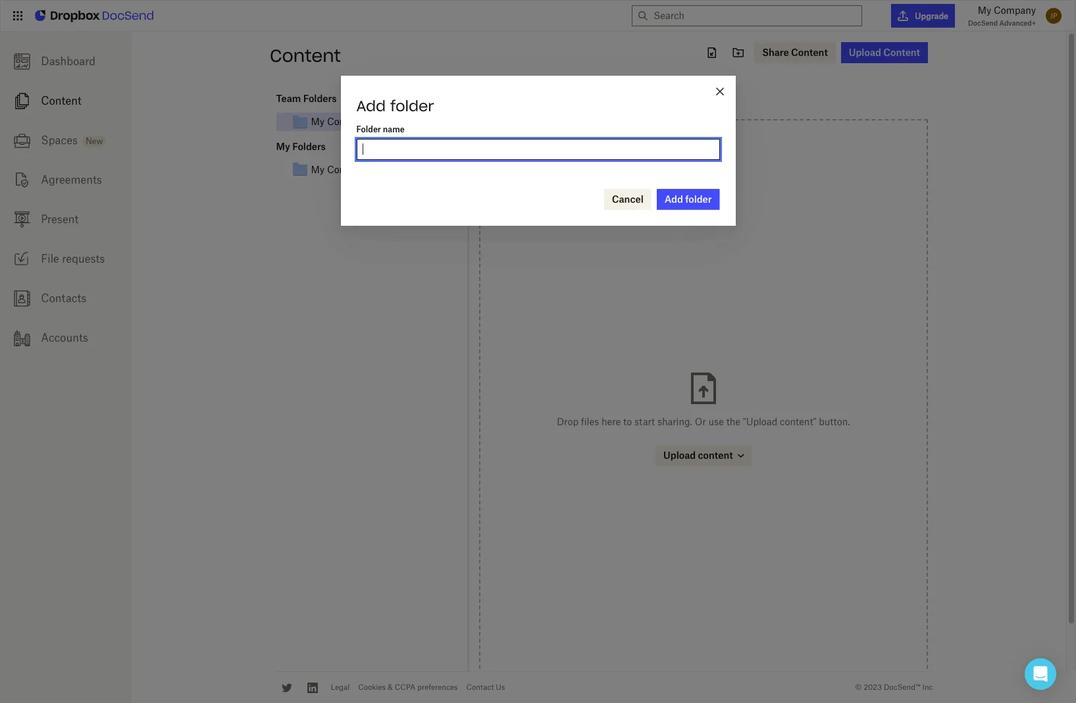 Task type: locate. For each thing, give the bounding box(es) containing it.
folders
[[304, 93, 337, 104], [293, 141, 326, 152]]

team
[[277, 93, 302, 104]]

present
[[41, 213, 79, 226]]

contact us link
[[467, 683, 505, 692]]

1 vertical spatial add
[[665, 194, 684, 205]]

1 vertical spatial my
[[312, 116, 325, 127]]

agreements
[[41, 173, 102, 186]]

content
[[270, 45, 341, 67], [792, 47, 828, 58], [884, 47, 921, 58], [41, 94, 81, 107], [372, 116, 408, 127]]

1 horizontal spatial folder
[[686, 194, 712, 205]]

my right folder icon
[[312, 116, 325, 127]]

my folders tree
[[277, 139, 466, 179]]

0 vertical spatial my
[[979, 5, 992, 16]]

0 horizontal spatial company
[[328, 116, 370, 127]]

my up docsend
[[979, 5, 992, 16]]

1 horizontal spatial my
[[312, 116, 325, 127]]

&
[[388, 683, 393, 692]]

my inside button
[[312, 116, 325, 127]]

legal
[[331, 683, 350, 692]]

dashboard
[[41, 55, 96, 68]]

add folder inside button
[[665, 194, 712, 205]]

add right cancel at the right
[[665, 194, 684, 205]]

sidebar ndas image
[[14, 172, 30, 188]]

add
[[357, 97, 386, 115], [665, 194, 684, 205]]

folders up folder icon
[[304, 93, 337, 104]]

ccpa
[[395, 683, 416, 692]]

folder image
[[292, 114, 308, 130]]

file requests link
[[0, 239, 132, 279]]

0 horizontal spatial add folder
[[357, 97, 435, 115]]

requests
[[62, 252, 105, 265]]

cookies & ccpa preferences
[[358, 683, 458, 692]]

tree
[[277, 160, 466, 179]]

0 vertical spatial add
[[357, 97, 386, 115]]

add folder up name
[[357, 97, 435, 115]]

upgrade image
[[899, 11, 909, 21]]

folder
[[391, 97, 435, 115], [686, 194, 712, 205]]

company
[[995, 5, 1037, 16], [328, 116, 370, 127]]

0 horizontal spatial folder
[[391, 97, 435, 115]]

cookies & ccpa preferences link
[[358, 683, 458, 692]]

0 horizontal spatial add
[[357, 97, 386, 115]]

company for content
[[328, 116, 370, 127]]

new folder. clicking this button will open the add folder dialog image
[[731, 45, 747, 61]]

my
[[979, 5, 992, 16], [312, 116, 325, 127], [277, 141, 291, 152]]

folders down folder icon
[[293, 141, 326, 152]]

contacts
[[41, 292, 87, 305]]

0 horizontal spatial my
[[277, 141, 291, 152]]

contact us
[[467, 683, 505, 692]]

folders inside tree
[[304, 93, 337, 104]]

add up my company content
[[357, 97, 386, 115]]

1 horizontal spatial company
[[995, 5, 1037, 16]]

my company content tree item
[[277, 112, 466, 131]]

name
[[383, 124, 405, 134]]

inc
[[923, 683, 934, 692]]

company inside my company docsend advanced+
[[995, 5, 1037, 16]]

sidebar contacts image
[[14, 290, 30, 307]]

spaces new
[[41, 134, 103, 147]]

0 vertical spatial company
[[995, 5, 1037, 16]]

0 vertical spatial add folder
[[357, 97, 435, 115]]

sidebar spaces image
[[14, 132, 30, 149]]

sidebar present image
[[14, 211, 30, 228]]

Folder name text field
[[357, 140, 720, 159]]

share content button
[[755, 42, 836, 63]]

2 vertical spatial my
[[277, 141, 291, 152]]

sidebar documents image
[[14, 93, 30, 109]]

add folder
[[357, 97, 435, 115], [665, 194, 712, 205]]

company inside button
[[328, 116, 370, 127]]

1 vertical spatial add folder
[[665, 194, 712, 205]]

upgrade button
[[892, 4, 956, 28]]

1 vertical spatial folders
[[293, 141, 326, 152]]

1 horizontal spatial add folder
[[665, 194, 712, 205]]

add inside 'add folder' button
[[665, 194, 684, 205]]

docsend
[[969, 19, 999, 27]]

my down team
[[277, 141, 291, 152]]

1 vertical spatial company
[[328, 116, 370, 127]]

content link
[[0, 81, 132, 121]]

0 vertical spatial folders
[[304, 93, 337, 104]]

spaces
[[41, 134, 78, 147]]

cancel
[[612, 194, 644, 205]]

share
[[763, 47, 790, 58]]

folder
[[357, 124, 381, 134]]

folders inside tree
[[293, 141, 326, 152]]

upload content button
[[842, 42, 929, 63]]

my inside tree
[[277, 141, 291, 152]]

my inside my company docsend advanced+
[[979, 5, 992, 16]]

share content
[[763, 47, 828, 58]]

team folders tree
[[277, 91, 466, 131]]

2 horizontal spatial my
[[979, 5, 992, 16]]

add folder right cancel at the right
[[665, 194, 712, 205]]

present link
[[0, 200, 132, 239]]

1 vertical spatial folder
[[686, 194, 712, 205]]

contacts link
[[0, 279, 132, 318]]

1 horizontal spatial add
[[665, 194, 684, 205]]

my company content
[[312, 116, 408, 127]]

file
[[41, 252, 59, 265]]



Task type: vqa. For each thing, say whether or not it's contained in the screenshot.
Sidebar Present image
yes



Task type: describe. For each thing, give the bounding box(es) containing it.
upgrade
[[916, 11, 949, 21]]

cancel button
[[605, 189, 652, 210]]

© 2023 docsend™ inc
[[856, 683, 934, 692]]

folders for team folders
[[304, 93, 337, 104]]

©
[[856, 683, 862, 692]]

contact
[[467, 683, 494, 692]]

docsend™
[[885, 683, 921, 692]]

accounts
[[41, 331, 88, 344]]

add folder button
[[657, 189, 720, 210]]

0 vertical spatial folder
[[391, 97, 435, 115]]

agreements link
[[0, 160, 132, 200]]

upload
[[850, 47, 882, 58]]

accounts link
[[0, 318, 132, 358]]

sidebar accounts image
[[14, 330, 30, 346]]

upload content
[[850, 47, 921, 58]]

my for my company docsend advanced+
[[979, 5, 992, 16]]

folders for my folders
[[293, 141, 326, 152]]

new
[[86, 136, 103, 146]]

file requests
[[41, 252, 105, 265]]

my for my company content
[[312, 116, 325, 127]]

company for docsend
[[995, 5, 1037, 16]]

content inside button
[[372, 116, 408, 127]]

receive image
[[14, 251, 30, 267]]

dashboard link
[[0, 41, 132, 81]]

team folders
[[277, 93, 337, 104]]

my folders
[[277, 141, 326, 152]]

preferences
[[418, 683, 458, 692]]

my company docsend advanced+
[[969, 5, 1037, 27]]

folder inside button
[[686, 194, 712, 205]]

2023
[[864, 683, 883, 692]]

content inside button
[[792, 47, 828, 58]]

cookies
[[358, 683, 386, 692]]

advanced+
[[1000, 19, 1037, 27]]

us
[[496, 683, 505, 692]]

legal link
[[331, 683, 350, 692]]

folder name
[[357, 124, 405, 134]]

content inside button
[[884, 47, 921, 58]]

my for my folders
[[277, 141, 291, 152]]

my company content button
[[292, 114, 466, 130]]

sidebar dashboard image
[[14, 53, 30, 70]]



